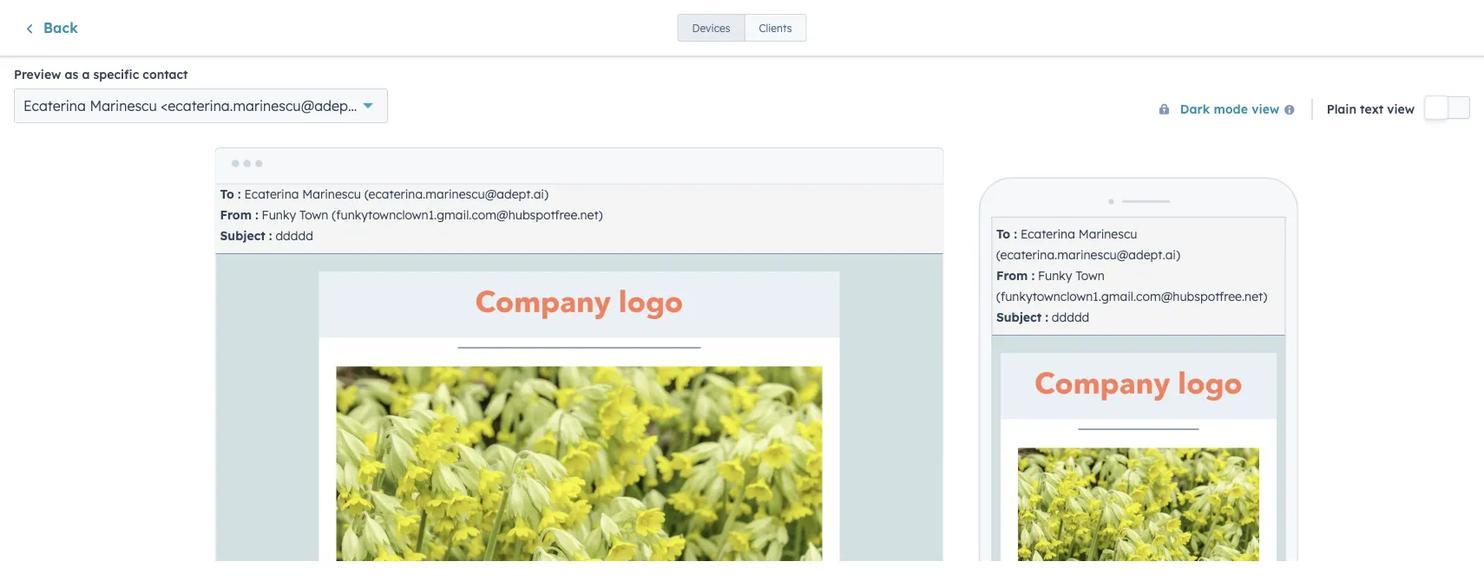 Task type: vqa. For each thing, say whether or not it's contained in the screenshot.
Marinescu in popup button
yes



Task type: describe. For each thing, give the bounding box(es) containing it.
funky town (funkytownclown1.gmail.com@hubspotfree.net)
[[996, 268, 1267, 304]]

marinescu inside to : ecaterina marinescu (ecaterina.marinescu@adept.ai) from : funky town (funkytownclown1.gmail.com@hubspotfree.net) subject : ddddd
[[302, 187, 361, 202]]

devices
[[692, 21, 730, 34]]

: for to :
[[1014, 227, 1017, 242]]

view for plain text view
[[1387, 102, 1415, 117]]

ecaterina for ecaterina marinescu <ecaterina.marinescu@adept.ai>
[[23, 97, 86, 115]]

town inside funky town (funkytownclown1.gmail.com@hubspotfree.net)
[[1076, 268, 1105, 283]]

: for to : ecaterina marinescu (ecaterina.marinescu@adept.ai) from : funky town (funkytownclown1.gmail.com@hubspotfree.net) subject : ddddd
[[238, 187, 241, 202]]

funky inside funky town (funkytownclown1.gmail.com@hubspotfree.net)
[[1038, 268, 1072, 283]]

to : ecaterina marinescu (ecaterina.marinescu@adept.ai) from : funky town (funkytownclown1.gmail.com@hubspotfree.net) subject : ddddd
[[220, 187, 603, 244]]

1 horizontal spatial subject
[[996, 310, 1042, 325]]

town inside to : ecaterina marinescu (ecaterina.marinescu@adept.ai) from : funky town (funkytownclown1.gmail.com@hubspotfree.net) subject : ddddd
[[299, 208, 328, 223]]

specific
[[93, 67, 139, 82]]

: for from :
[[1032, 268, 1035, 283]]

ddddd inside to : ecaterina marinescu (ecaterina.marinescu@adept.ai) from : funky town (funkytownclown1.gmail.com@hubspotfree.net) subject : ddddd
[[275, 228, 313, 244]]

view for dark mode view
[[1252, 102, 1280, 117]]

ecaterina inside to : ecaterina marinescu (ecaterina.marinescu@adept.ai) from : funky town (funkytownclown1.gmail.com@hubspotfree.net) subject : ddddd
[[244, 187, 299, 202]]

plain
[[1327, 102, 1357, 117]]

exit
[[39, 16, 62, 32]]

mode
[[1214, 102, 1248, 117]]

from inside to : ecaterina marinescu (ecaterina.marinescu@adept.ai) from : funky town (funkytownclown1.gmail.com@hubspotfree.net) subject : ddddd
[[220, 208, 252, 223]]

dark mode view
[[1180, 102, 1280, 117]]

marinescu for <ecaterina.marinescu@adept.ai>
[[90, 97, 157, 115]]

ecaterina marinescu <ecaterina.marinescu@adept.ai> button
[[14, 89, 388, 123]]

preview as a specific contact
[[14, 67, 188, 82]]

<ecaterina.marinescu@adept.ai>
[[161, 97, 376, 115]]

: for subject : ddddd
[[1045, 310, 1048, 325]]



Task type: locate. For each thing, give the bounding box(es) containing it.
1 vertical spatial ddddd
[[1052, 310, 1090, 325]]

0 vertical spatial (ecaterina.marinescu@adept.ai)
[[364, 187, 549, 202]]

subject inside to : ecaterina marinescu (ecaterina.marinescu@adept.ai) from : funky town (funkytownclown1.gmail.com@hubspotfree.net) subject : ddddd
[[220, 228, 265, 244]]

back
[[43, 19, 78, 36]]

0 horizontal spatial (ecaterina.marinescu@adept.ai)
[[364, 187, 549, 202]]

1 vertical spatial (ecaterina.marinescu@adept.ai)
[[996, 247, 1180, 263]]

2 horizontal spatial marinescu
[[1079, 227, 1137, 242]]

to for to :
[[996, 227, 1010, 242]]

0 vertical spatial ddddd
[[275, 228, 313, 244]]

1 horizontal spatial marinescu
[[302, 187, 361, 202]]

test
[[126, 67, 149, 82]]

ecaterina inside ecaterina marinescu (ecaterina.marinescu@adept.ai)
[[1021, 227, 1075, 242]]

a/b
[[98, 67, 122, 82]]

1 horizontal spatial ecaterina
[[244, 187, 299, 202]]

(funkytownclown1.gmail.com@hubspotfree.net) inside to : ecaterina marinescu (ecaterina.marinescu@adept.ai) from : funky town (funkytownclown1.gmail.com@hubspotfree.net) subject : ddddd
[[332, 208, 603, 223]]

marinescu inside ecaterina marinescu <ecaterina.marinescu@adept.ai> popup button
[[90, 97, 157, 115]]

(ecaterina.marinescu@adept.ai) inside to : ecaterina marinescu (ecaterina.marinescu@adept.ai) from : funky town (funkytownclown1.gmail.com@hubspotfree.net) subject : ddddd
[[364, 187, 549, 202]]

2 vertical spatial ecaterina
[[1021, 227, 1075, 242]]

1 vertical spatial from
[[996, 268, 1028, 283]]

exit button
[[17, 7, 84, 42]]

marinescu inside ecaterina marinescu (ecaterina.marinescu@adept.ai)
[[1079, 227, 1137, 242]]

:
[[238, 187, 241, 202], [255, 208, 258, 223], [1014, 227, 1017, 242], [269, 228, 272, 244], [1032, 268, 1035, 283], [1045, 310, 1048, 325]]

0 horizontal spatial (funkytownclown1.gmail.com@hubspotfree.net)
[[332, 208, 603, 223]]

0 horizontal spatial marinescu
[[90, 97, 157, 115]]

0 horizontal spatial to
[[220, 187, 234, 202]]

view
[[1252, 102, 1280, 117], [1387, 102, 1415, 117]]

dark
[[1180, 102, 1210, 117]]

create
[[54, 67, 95, 82]]

create a/b test
[[54, 67, 149, 82]]

0 vertical spatial (funkytownclown1.gmail.com@hubspotfree.net)
[[332, 208, 603, 223]]

from
[[220, 208, 252, 223], [996, 268, 1028, 283]]

to :
[[996, 227, 1017, 242]]

marinescu for (ecaterina.marinescu@adept.ai)
[[1079, 227, 1137, 242]]

view right the mode
[[1252, 102, 1280, 117]]

text
[[1360, 102, 1384, 117]]

view right text
[[1387, 102, 1415, 117]]

1 vertical spatial (funkytownclown1.gmail.com@hubspotfree.net)
[[996, 289, 1267, 304]]

0 horizontal spatial ecaterina
[[23, 97, 86, 115]]

1 vertical spatial town
[[1076, 268, 1105, 283]]

0 vertical spatial funky
[[262, 208, 296, 223]]

to inside to : ecaterina marinescu (ecaterina.marinescu@adept.ai) from : funky town (funkytownclown1.gmail.com@hubspotfree.net) subject : ddddd
[[220, 187, 234, 202]]

Devices button
[[677, 14, 745, 42]]

0 horizontal spatial town
[[299, 208, 328, 223]]

ecaterina marinescu <ecaterina.marinescu@adept.ai>
[[23, 97, 376, 115]]

1 horizontal spatial town
[[1076, 268, 1105, 283]]

1 horizontal spatial funky
[[1038, 268, 1072, 283]]

1 vertical spatial marinescu
[[302, 187, 361, 202]]

0 horizontal spatial from
[[220, 208, 252, 223]]

0 vertical spatial from
[[220, 208, 252, 223]]

1 horizontal spatial (ecaterina.marinescu@adept.ai)
[[996, 247, 1180, 263]]

1 view from the left
[[1252, 102, 1280, 117]]

preview
[[14, 67, 61, 82]]

0 vertical spatial ecaterina
[[23, 97, 86, 115]]

group
[[677, 14, 807, 42]]

marinescu
[[90, 97, 157, 115], [302, 187, 361, 202], [1079, 227, 1137, 242]]

0 horizontal spatial ddddd
[[275, 228, 313, 244]]

None field
[[659, 13, 792, 36]]

1 horizontal spatial from
[[996, 268, 1028, 283]]

group containing devices
[[677, 14, 807, 42]]

a
[[82, 67, 90, 82]]

0 vertical spatial subject
[[220, 228, 265, 244]]

dark mode view button
[[1152, 99, 1302, 120]]

ecaterina marinescu (ecaterina.marinescu@adept.ai)
[[996, 227, 1180, 263]]

2 view from the left
[[1387, 102, 1415, 117]]

as
[[65, 67, 78, 82]]

1 horizontal spatial ddddd
[[1052, 310, 1090, 325]]

(ecaterina.marinescu@adept.ai)
[[364, 187, 549, 202], [996, 247, 1180, 263]]

view inside button
[[1252, 102, 1280, 117]]

plain text view
[[1327, 102, 1415, 117]]

funky inside to : ecaterina marinescu (ecaterina.marinescu@adept.ai) from : funky town (funkytownclown1.gmail.com@hubspotfree.net) subject : ddddd
[[262, 208, 296, 223]]

Clients button
[[744, 14, 807, 42]]

1 horizontal spatial to
[[996, 227, 1010, 242]]

to
[[220, 187, 234, 202], [996, 227, 1010, 242]]

1 horizontal spatial view
[[1387, 102, 1415, 117]]

create a/b test button
[[17, 64, 186, 86], [32, 67, 149, 83]]

2 vertical spatial marinescu
[[1079, 227, 1137, 242]]

ecaterina inside popup button
[[23, 97, 86, 115]]

1 vertical spatial funky
[[1038, 268, 1072, 283]]

0 vertical spatial town
[[299, 208, 328, 223]]

0 vertical spatial marinescu
[[90, 97, 157, 115]]

1 vertical spatial subject
[[996, 310, 1042, 325]]

2 horizontal spatial ecaterina
[[1021, 227, 1075, 242]]

subject : ddddd
[[996, 310, 1090, 325]]

0 vertical spatial to
[[220, 187, 234, 202]]

ddddd
[[275, 228, 313, 244], [1052, 310, 1090, 325]]

0 horizontal spatial subject
[[220, 228, 265, 244]]

town
[[299, 208, 328, 223], [1076, 268, 1105, 283]]

ecaterina for ecaterina marinescu (ecaterina.marinescu@adept.ai)
[[1021, 227, 1075, 242]]

1 vertical spatial to
[[996, 227, 1010, 242]]

subject
[[220, 228, 265, 244], [996, 310, 1042, 325]]

1 vertical spatial ecaterina
[[244, 187, 299, 202]]

to for to : ecaterina marinescu (ecaterina.marinescu@adept.ai) from : funky town (funkytownclown1.gmail.com@hubspotfree.net) subject : ddddd
[[220, 187, 234, 202]]

contact
[[143, 67, 188, 82]]

0 horizontal spatial funky
[[262, 208, 296, 223]]

back button
[[23, 17, 78, 39]]

ecaterina
[[23, 97, 86, 115], [244, 187, 299, 202], [1021, 227, 1075, 242]]

1 horizontal spatial (funkytownclown1.gmail.com@hubspotfree.net)
[[996, 289, 1267, 304]]

(funkytownclown1.gmail.com@hubspotfree.net)
[[332, 208, 603, 223], [996, 289, 1267, 304]]

0 horizontal spatial view
[[1252, 102, 1280, 117]]

from :
[[996, 268, 1035, 283]]

funky
[[262, 208, 296, 223], [1038, 268, 1072, 283]]

clients
[[759, 21, 792, 34]]



